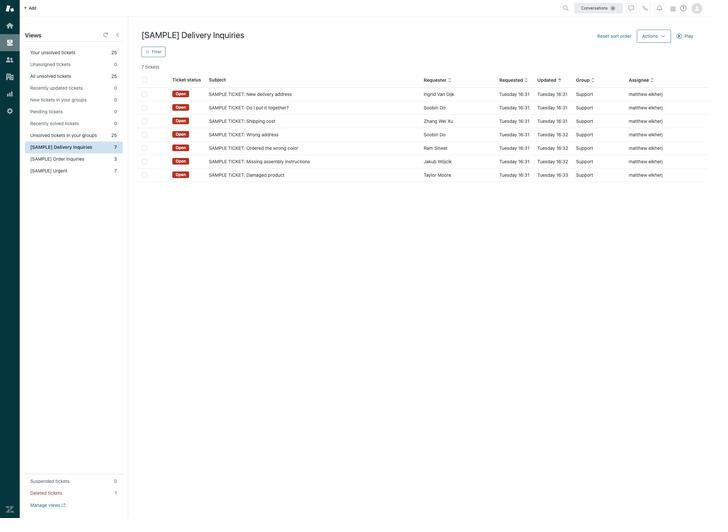 Task type: vqa. For each thing, say whether or not it's contained in the screenshot.
9th menu item from the bottom
no



Task type: describe. For each thing, give the bounding box(es) containing it.
views image
[[6, 38, 14, 47]]

1 row from the top
[[137, 88, 708, 101]]

zendesk products image
[[671, 6, 676, 11]]

reporting image
[[6, 90, 14, 98]]

get started image
[[6, 21, 14, 30]]

7 row from the top
[[137, 168, 708, 182]]

3 row from the top
[[137, 114, 708, 128]]

zendesk support image
[[6, 4, 14, 13]]

admin image
[[6, 107, 14, 115]]

6 row from the top
[[137, 155, 708, 168]]

organizations image
[[6, 73, 14, 81]]

4 row from the top
[[137, 128, 708, 141]]



Task type: locate. For each thing, give the bounding box(es) containing it.
2 row from the top
[[137, 101, 708, 114]]

refresh views pane image
[[103, 32, 108, 37]]

5 row from the top
[[137, 141, 708, 155]]

notifications image
[[657, 5, 663, 11]]

opens in a new tab image
[[60, 503, 65, 507]]

main element
[[0, 0, 20, 518]]

hide panel views image
[[115, 32, 120, 37]]

customers image
[[6, 56, 14, 64]]

button displays agent's chat status as invisible. image
[[629, 5, 634, 11]]

row
[[137, 88, 708, 101], [137, 101, 708, 114], [137, 114, 708, 128], [137, 128, 708, 141], [137, 141, 708, 155], [137, 155, 708, 168], [137, 168, 708, 182]]

get help image
[[681, 5, 687, 11]]

zendesk image
[[6, 505, 14, 514]]



